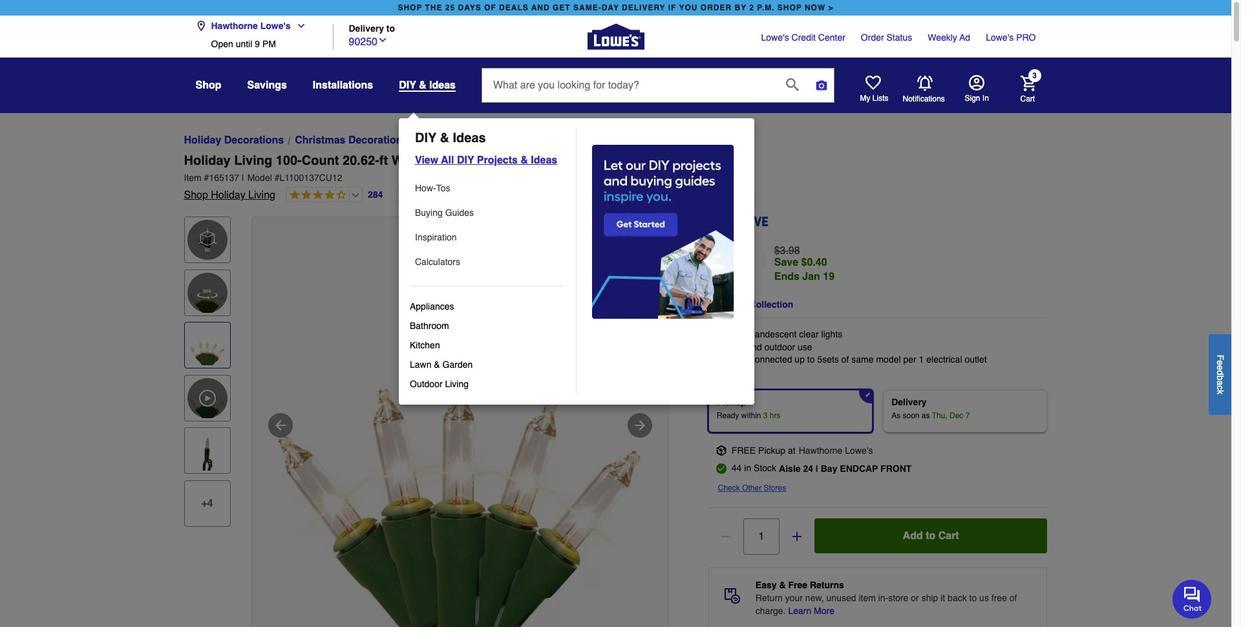 Task type: vqa. For each thing, say whether or not it's contained in the screenshot.
Shop for Shop
yes



Task type: describe. For each thing, give the bounding box(es) containing it.
$0.40
[[802, 257, 828, 268]]

hrs
[[770, 411, 781, 420]]

7
[[966, 411, 970, 420]]

& inside button
[[419, 80, 427, 91]]

lowe's left the pro
[[986, 32, 1014, 43]]

1 shop from the left
[[398, 3, 423, 12]]

weekly
[[928, 32, 958, 43]]

k
[[1216, 390, 1226, 394]]

$3.98
[[775, 245, 801, 257]]

order
[[701, 3, 732, 12]]

now
[[805, 3, 826, 12]]

in inside sign in button
[[983, 94, 990, 103]]

lists
[[873, 94, 889, 103]]

learn
[[789, 606, 812, 616]]

outdoor living
[[410, 379, 469, 389]]

pro
[[1017, 32, 1037, 43]]

learn more
[[789, 606, 835, 616]]

kitchen link
[[410, 336, 563, 355]]

90250 button
[[349, 33, 388, 49]]

hawthorne lowe's
[[211, 21, 291, 31]]

2 vertical spatial diy
[[457, 155, 474, 166]]

delivery for to
[[349, 23, 384, 33]]

of inside easy & free returns return your new, unused item in-store or ship it back to us free of charge.
[[1010, 593, 1018, 603]]

c
[[1216, 385, 1226, 390]]

guides
[[445, 208, 474, 218]]

days
[[458, 3, 482, 12]]

buying guides
[[415, 208, 474, 218]]

notifications
[[903, 94, 946, 103]]

1
[[919, 355, 925, 365]]

christmas for christmas decorations
[[295, 135, 346, 146]]

weekly ad
[[928, 32, 971, 43]]

| inside '44 in stock aisle 24 | bay endcap front'
[[816, 464, 819, 474]]

savings button
[[247, 74, 287, 97]]

lowe's up "endcap" on the right
[[846, 446, 873, 456]]

2 title image from the top
[[187, 431, 227, 471]]

lights inside holiday living 100-count 20.62-ft white incandescent plug-in christmas string lights item # 165137 | model # l1100137cu12
[[672, 153, 711, 168]]

save $0.40 ends jan 19
[[775, 257, 835, 283]]

1 vertical spatial 3
[[719, 252, 729, 272]]

2 e from the top
[[1216, 365, 1226, 370]]

lowe's home improvement lists image
[[866, 75, 881, 91]]

0 horizontal spatial lights
[[473, 135, 504, 146]]

arrow left image
[[273, 418, 288, 433]]

christmas lights
[[419, 135, 504, 146]]

appliances link
[[410, 297, 563, 316]]

pickup inside pickup ready within 3 hrs
[[717, 397, 747, 407]]

plug-
[[517, 153, 549, 168]]

1 # from the left
[[204, 173, 209, 183]]

$
[[709, 252, 719, 272]]

and
[[532, 3, 550, 12]]

4.4 stars image
[[286, 190, 347, 202]]

1 horizontal spatial hawthorne
[[799, 446, 843, 456]]

holiday living 100-count 20.62-ft white incandescent plug-in christmas string lights item # 165137 | model # l1100137cu12
[[184, 153, 711, 183]]

to up chevron down image
[[387, 23, 395, 33]]

cart inside button
[[939, 530, 960, 542]]

d
[[1216, 370, 1226, 375]]

to inside button
[[926, 530, 936, 542]]

Search Query text field
[[483, 69, 776, 102]]

garden
[[443, 360, 473, 370]]

outlet
[[965, 355, 987, 365]]

0 vertical spatial string
[[568, 135, 598, 146]]

chat invite button image
[[1173, 580, 1213, 619]]

my
[[861, 94, 871, 103]]

my lists link
[[861, 75, 889, 103]]

free
[[992, 593, 1008, 603]]

1 vertical spatial diy & ideas
[[415, 131, 486, 146]]

check other stores button
[[718, 482, 787, 495]]

to inside 100ct incandescent clear lights indoor and outdoor use can be connected up to 5sets of same model per 1 electrical outlet
[[808, 355, 815, 365]]

at
[[788, 446, 796, 456]]

stores
[[764, 484, 787, 493]]

2 # from the left
[[275, 173, 280, 183]]

buying
[[415, 208, 443, 218]]

within
[[742, 411, 762, 420]]

pickup image
[[717, 446, 727, 456]]

electrical
[[927, 355, 963, 365]]

chevron down image
[[291, 21, 306, 31]]

view
[[415, 155, 439, 166]]

the
[[734, 299, 748, 310]]

$ 3 . 58
[[709, 252, 754, 272]]

back
[[948, 593, 967, 603]]

+4 button
[[184, 481, 231, 527]]

ready
[[717, 411, 740, 420]]

arrow right image
[[632, 418, 648, 433]]

bathroom
[[410, 321, 449, 331]]

pickup ready within 3 hrs
[[717, 397, 781, 420]]

decorations for christmas decorations
[[349, 135, 408, 146]]

christmas string lights link
[[515, 133, 632, 148]]

check other stores
[[718, 484, 787, 493]]

item
[[184, 173, 202, 183]]

appliances
[[410, 301, 454, 312]]

shop the collection link
[[709, 297, 794, 312]]

free pickup at hawthorne lowe's
[[732, 446, 873, 456]]

check
[[718, 484, 741, 493]]

check circle filled image
[[717, 464, 727, 474]]

tos
[[436, 183, 450, 193]]

front
[[881, 464, 912, 474]]

lowe's credit center
[[762, 32, 846, 43]]

up
[[795, 355, 805, 365]]

lights
[[822, 329, 843, 340]]

3 inside pickup ready within 3 hrs
[[764, 411, 768, 420]]

thu,
[[933, 411, 948, 420]]

0 vertical spatial cart
[[1021, 94, 1036, 103]]

bay
[[821, 464, 838, 474]]

lowe's pro
[[986, 32, 1037, 43]]

credit
[[792, 32, 816, 43]]

1 vertical spatial |
[[762, 250, 767, 273]]

holiday for living
[[184, 153, 231, 168]]

of
[[485, 3, 497, 12]]

search image
[[787, 78, 799, 91]]

diy inside button
[[399, 80, 416, 91]]

buying guides link
[[415, 203, 563, 223]]

of inside 100ct incandescent clear lights indoor and outdoor use can be connected up to 5sets of same model per 1 electrical outlet
[[842, 355, 850, 365]]

christmas string lights
[[515, 135, 632, 146]]

living for holiday
[[234, 153, 272, 168]]

charge.
[[756, 606, 786, 616]]

savings
[[247, 80, 287, 91]]

in inside holiday living 100-count 20.62-ft white incandescent plug-in christmas string lights item # 165137 | model # l1100137cu12
[[549, 153, 561, 168]]

1 e from the top
[[1216, 360, 1226, 365]]

status
[[887, 32, 913, 43]]

location image
[[196, 21, 206, 31]]

20.62-
[[343, 153, 380, 168]]

calculators
[[415, 257, 461, 267]]

in
[[745, 463, 752, 473]]

count
[[302, 153, 339, 168]]

f
[[1216, 355, 1226, 360]]

view all diy projects & ideas link
[[410, 147, 558, 168]]

option group containing pickup
[[704, 385, 1053, 438]]

sign in
[[965, 94, 990, 103]]

indoor
[[719, 342, 745, 352]]

shop for shop
[[196, 80, 222, 91]]

bathroom link
[[410, 316, 563, 336]]

more
[[814, 606, 835, 616]]



Task type: locate. For each thing, give the bounding box(es) containing it.
cart right 'add' on the right of the page
[[939, 530, 960, 542]]

clear
[[800, 329, 819, 340]]

item number 1 6 5 1 3 7 and model number l 1 1 0 0 1 3 7 c u 1 2 element
[[184, 171, 1048, 184]]

lowe's up pm
[[260, 21, 291, 31]]

0 horizontal spatial decorations
[[224, 135, 284, 146]]

0 vertical spatial 3
[[1033, 71, 1037, 80]]

lowe's credit center link
[[762, 31, 846, 44]]

christmas up plug-
[[515, 135, 566, 146]]

diy & ideas up all
[[415, 131, 486, 146]]

delivery up the 90250
[[349, 23, 384, 33]]

1 decorations from the left
[[224, 135, 284, 146]]

decorations inside holiday decorations link
[[224, 135, 284, 146]]

1 vertical spatial diy
[[415, 131, 437, 146]]

decorations up ft on the left of page
[[349, 135, 408, 146]]

ends
[[775, 271, 800, 283]]

shop left the
[[709, 299, 731, 310]]

christmas inside holiday living 100-count 20.62-ft white incandescent plug-in christmas string lights item # 165137 | model # l1100137cu12
[[564, 153, 628, 168]]

sign in button
[[965, 75, 990, 103]]

living down model
[[248, 190, 275, 201]]

1 title image from the top
[[187, 325, 227, 366]]

as
[[922, 411, 930, 420]]

# right model
[[275, 173, 280, 183]]

| right 24
[[816, 464, 819, 474]]

shop down item
[[184, 190, 208, 201]]

5sets
[[818, 355, 839, 365]]

order
[[861, 32, 885, 43]]

holiday
[[184, 135, 221, 146], [184, 153, 231, 168], [211, 190, 246, 201]]

lowe's
[[260, 21, 291, 31], [762, 32, 790, 43], [986, 32, 1014, 43], [846, 446, 873, 456]]

weekly ad link
[[928, 31, 971, 44]]

1 vertical spatial holiday
[[184, 153, 231, 168]]

lowe's inside button
[[260, 21, 291, 31]]

outdoor
[[410, 379, 443, 389]]

0 horizontal spatial |
[[242, 173, 244, 183]]

ideas
[[430, 80, 456, 91], [453, 131, 486, 146], [531, 155, 558, 166]]

3 left hrs
[[764, 411, 768, 420]]

2 vertical spatial holiday
[[211, 190, 246, 201]]

lowe's pro link
[[986, 31, 1037, 44]]

living up model
[[234, 153, 272, 168]]

2 shop from the left
[[778, 3, 803, 12]]

to left us
[[970, 593, 977, 603]]

holiday inside holiday living 100-count 20.62-ft white incandescent plug-in christmas string lights item # 165137 | model # l1100137cu12
[[184, 153, 231, 168]]

shop right p.m.
[[778, 3, 803, 12]]

2 vertical spatial 3
[[764, 411, 768, 420]]

0 vertical spatial holiday
[[184, 135, 221, 146]]

title image
[[187, 325, 227, 366], [187, 431, 227, 471]]

0 horizontal spatial cart
[[939, 530, 960, 542]]

1 horizontal spatial shop
[[778, 3, 803, 12]]

1 horizontal spatial #
[[275, 173, 280, 183]]

holiday for decorations
[[184, 135, 221, 146]]

shop down open
[[196, 80, 222, 91]]

1 horizontal spatial pickup
[[759, 446, 786, 456]]

unused
[[827, 593, 857, 603]]

lawn & garden link
[[410, 355, 563, 375]]

inspiration link
[[415, 228, 563, 247]]

cart
[[1021, 94, 1036, 103], [939, 530, 960, 542]]

option group
[[704, 385, 1053, 438]]

be
[[738, 355, 748, 365]]

0 vertical spatial hawthorne
[[211, 21, 258, 31]]

pickup up stock
[[759, 446, 786, 456]]

1 horizontal spatial string
[[631, 153, 668, 168]]

Stepper number input field with increment and decrement buttons number field
[[744, 519, 780, 555]]

1 horizontal spatial cart
[[1021, 94, 1036, 103]]

2 vertical spatial ideas
[[531, 155, 558, 166]]

1 horizontal spatial in
[[983, 94, 990, 103]]

1 horizontal spatial 3
[[764, 411, 768, 420]]

1 horizontal spatial decorations
[[349, 135, 408, 146]]

0 horizontal spatial string
[[568, 135, 598, 146]]

pickup up ready
[[717, 397, 747, 407]]

shop left the
[[398, 3, 423, 12]]

0 vertical spatial diy
[[399, 80, 416, 91]]

0 horizontal spatial 3
[[719, 252, 729, 272]]

165137
[[209, 173, 239, 183]]

model
[[248, 173, 272, 183]]

lowe's home improvement cart image
[[1021, 75, 1037, 91]]

delivery up soon
[[892, 397, 927, 407]]

in-
[[879, 593, 889, 603]]

1 vertical spatial in
[[549, 153, 561, 168]]

christmas up "item number 1 6 5 1 3 7 and model number l 1 1 0 0 1 3 7 c u 1 2" element
[[564, 153, 628, 168]]

1 vertical spatial delivery
[[892, 397, 927, 407]]

delivery for as
[[892, 397, 927, 407]]

0 vertical spatial diy & ideas
[[399, 80, 456, 91]]

diy right all
[[457, 155, 474, 166]]

diy & ideas up christmas lights
[[399, 80, 456, 91]]

0 horizontal spatial shop
[[398, 3, 423, 12]]

save
[[775, 257, 799, 268]]

1 vertical spatial title image
[[187, 431, 227, 471]]

& inside easy & free returns return your new, unused item in-store or ship it back to us free of charge.
[[780, 580, 786, 590]]

e up the 'd'
[[1216, 360, 1226, 365]]

f e e d b a c k
[[1216, 355, 1226, 394]]

1 horizontal spatial of
[[1010, 593, 1018, 603]]

until
[[236, 39, 252, 49]]

hawthorne inside button
[[211, 21, 258, 31]]

0 vertical spatial delivery
[[349, 23, 384, 33]]

0 vertical spatial living
[[234, 153, 272, 168]]

44
[[732, 463, 742, 473]]

90250
[[349, 36, 378, 48]]

christmas for christmas lights
[[419, 135, 470, 146]]

1 vertical spatial of
[[1010, 593, 1018, 603]]

2 vertical spatial shop
[[709, 299, 731, 310]]

lowe's left credit at the top right of the page
[[762, 32, 790, 43]]

diy
[[399, 80, 416, 91], [415, 131, 437, 146], [457, 155, 474, 166]]

in down christmas string lights link
[[549, 153, 561, 168]]

shop the collection
[[709, 299, 794, 310]]

open
[[211, 39, 233, 49]]

| inside holiday living 100-count 20.62-ft white incandescent plug-in christmas string lights item # 165137 | model # l1100137cu12
[[242, 173, 244, 183]]

e
[[1216, 360, 1226, 365], [1216, 365, 1226, 370]]

installations button
[[313, 74, 373, 97]]

diy right installations
[[399, 80, 416, 91]]

shop the 25 days of deals and get same-day delivery if you order by 2 p.m. shop now > link
[[395, 0, 837, 16]]

hawthorne up open until 9 pm
[[211, 21, 258, 31]]

1 horizontal spatial delivery
[[892, 397, 927, 407]]

to inside easy & free returns return your new, unused item in-store or ship it back to us free of charge.
[[970, 593, 977, 603]]

0 horizontal spatial hawthorne
[[211, 21, 258, 31]]

lowe's home improvement account image
[[969, 75, 985, 91]]

3
[[1033, 71, 1037, 80], [719, 252, 729, 272], [764, 411, 768, 420]]

shop for shop the collection
[[709, 299, 731, 310]]

1 vertical spatial string
[[631, 153, 668, 168]]

0 vertical spatial pickup
[[717, 397, 747, 407]]

and
[[747, 342, 762, 352]]

.
[[729, 252, 734, 272]]

lowe's home improvement logo image
[[588, 8, 645, 65]]

holiday inside holiday decorations link
[[184, 135, 221, 146]]

0 horizontal spatial #
[[204, 173, 209, 183]]

incandescent
[[431, 153, 513, 168]]

1 vertical spatial pickup
[[759, 446, 786, 456]]

0 horizontal spatial delivery
[[349, 23, 384, 33]]

cart down the lowe's home improvement cart image
[[1021, 94, 1036, 103]]

us
[[980, 593, 990, 603]]

diy & ideas
[[399, 80, 456, 91], [415, 131, 486, 146]]

christmas up count
[[295, 135, 346, 146]]

0 vertical spatial shop
[[196, 80, 222, 91]]

2 vertical spatial living
[[445, 379, 469, 389]]

None search field
[[482, 68, 835, 113]]

44 in stock aisle 24 | bay endcap front
[[732, 463, 912, 474]]

easy
[[756, 580, 777, 590]]

1 horizontal spatial lights
[[601, 135, 632, 146]]

3 left 58
[[719, 252, 729, 272]]

decorations up model
[[224, 135, 284, 146]]

christmas up all
[[419, 135, 470, 146]]

l1100137cu12
[[280, 173, 343, 183]]

decorations for holiday decorations
[[224, 135, 284, 146]]

living down garden
[[445, 379, 469, 389]]

to right up
[[808, 355, 815, 365]]

lowe's home improvement notification center image
[[918, 75, 933, 91]]

living
[[234, 153, 272, 168], [248, 190, 275, 201], [445, 379, 469, 389]]

0 horizontal spatial pickup
[[717, 397, 747, 407]]

holiday decorations link
[[184, 133, 284, 148]]

2 horizontal spatial lights
[[672, 153, 711, 168]]

ship
[[922, 593, 939, 603]]

ideas inside 'view all diy projects & ideas' link
[[531, 155, 558, 166]]

100ct
[[719, 329, 741, 340]]

holiday decorations
[[184, 135, 284, 146]]

of
[[842, 355, 850, 365], [1010, 593, 1018, 603]]

&
[[419, 80, 427, 91], [440, 131, 450, 146], [521, 155, 528, 166], [434, 360, 440, 370], [780, 580, 786, 590]]

string inside holiday living 100-count 20.62-ft white incandescent plug-in christmas string lights item # 165137 | model # l1100137cu12
[[631, 153, 668, 168]]

decorations
[[224, 135, 284, 146], [349, 135, 408, 146]]

projects
[[477, 155, 518, 166]]

delivery inside delivery as soon as thu, dec 7
[[892, 397, 927, 407]]

delivery
[[622, 3, 666, 12]]

you
[[680, 3, 698, 12]]

installations
[[313, 80, 373, 91]]

jan
[[803, 271, 821, 283]]

2 horizontal spatial 3
[[1033, 71, 1037, 80]]

2 vertical spatial |
[[816, 464, 819, 474]]

camera image
[[816, 79, 829, 92]]

living inside holiday living 100-count 20.62-ft white incandescent plug-in christmas string lights item # 165137 | model # l1100137cu12
[[234, 153, 272, 168]]

1 vertical spatial ideas
[[453, 131, 486, 146]]

white
[[392, 153, 427, 168]]

3 down the pro
[[1033, 71, 1037, 80]]

+4
[[201, 498, 213, 510]]

of right 5sets in the bottom of the page
[[842, 355, 850, 365]]

to right 'add' on the right of the page
[[926, 530, 936, 542]]

add to cart
[[903, 530, 960, 542]]

decorations inside christmas decorations link
[[349, 135, 408, 146]]

collection
[[750, 299, 794, 310]]

shop for shop holiday living
[[184, 190, 208, 201]]

use
[[798, 342, 813, 352]]

| right 58
[[762, 250, 767, 273]]

diy and ideas promo image
[[593, 145, 735, 320]]

calculators link
[[415, 252, 563, 272]]

sign
[[965, 94, 981, 103]]

25
[[446, 3, 455, 12]]

the
[[425, 3, 443, 12]]

19
[[824, 271, 835, 283]]

string
[[568, 135, 598, 146], [631, 153, 668, 168]]

in right sign in the right top of the page
[[983, 94, 990, 103]]

1 vertical spatial hawthorne
[[799, 446, 843, 456]]

to
[[387, 23, 395, 33], [808, 355, 815, 365], [926, 530, 936, 542], [970, 593, 977, 603]]

#
[[204, 173, 209, 183], [275, 173, 280, 183]]

christmas for christmas string lights
[[515, 135, 566, 146]]

heart outline image
[[397, 188, 412, 203]]

2 decorations from the left
[[349, 135, 408, 146]]

2 horizontal spatial |
[[816, 464, 819, 474]]

e up b
[[1216, 365, 1226, 370]]

open until 9 pm
[[211, 39, 276, 49]]

9
[[255, 39, 260, 49]]

kitchen
[[410, 340, 440, 351]]

plus image
[[791, 530, 804, 543]]

ideas up christmas lights
[[430, 80, 456, 91]]

0 vertical spatial of
[[842, 355, 850, 365]]

shop holiday living
[[184, 190, 275, 201]]

1 vertical spatial living
[[248, 190, 275, 201]]

delivery as soon as thu, dec 7
[[892, 397, 970, 420]]

0 horizontal spatial in
[[549, 153, 561, 168]]

0 vertical spatial title image
[[187, 325, 227, 366]]

0 vertical spatial in
[[983, 94, 990, 103]]

ideas inside diy & ideas button
[[430, 80, 456, 91]]

| left model
[[242, 173, 244, 183]]

of right free
[[1010, 593, 1018, 603]]

1 vertical spatial cart
[[939, 530, 960, 542]]

0 horizontal spatial of
[[842, 355, 850, 365]]

diy up view
[[415, 131, 437, 146]]

1 horizontal spatial |
[[762, 250, 767, 273]]

# right item
[[204, 173, 209, 183]]

chevron down image
[[378, 35, 388, 45]]

1 vertical spatial shop
[[184, 190, 208, 201]]

24
[[804, 464, 814, 474]]

ideas down christmas string lights
[[531, 155, 558, 166]]

100-
[[276, 153, 302, 168]]

2
[[750, 3, 755, 12]]

hawthorne up '44 in stock aisle 24 | bay endcap front'
[[799, 446, 843, 456]]

ad
[[960, 32, 971, 43]]

living for outdoor
[[445, 379, 469, 389]]

0 vertical spatial |
[[242, 173, 244, 183]]

same-
[[574, 3, 602, 12]]

model
[[877, 355, 901, 365]]

0 vertical spatial ideas
[[430, 80, 456, 91]]

ideas up incandescent
[[453, 131, 486, 146]]

shop inside 'link'
[[709, 299, 731, 310]]

minus image
[[720, 530, 733, 543]]



